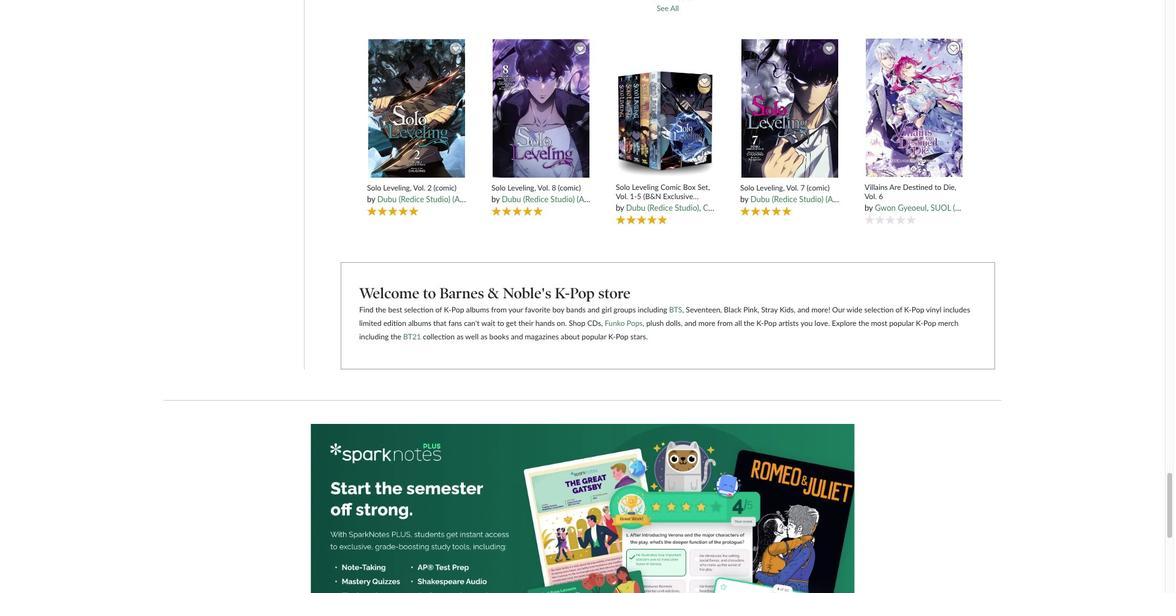 Task type: describe. For each thing, give the bounding box(es) containing it.
leveling, for 2
[[383, 183, 412, 192]]

best
[[388, 305, 402, 314]]

cds,
[[587, 319, 603, 328]]

5
[[637, 192, 641, 201]]

leveling, for 7
[[756, 183, 785, 192]]

more!
[[811, 305, 830, 314]]

see all
[[657, 4, 679, 13]]

the left 'most' on the bottom right of the page
[[858, 319, 869, 328]]

dubu (redice studio) (artist) link for 8
[[502, 194, 601, 204]]

and down get
[[511, 332, 523, 341]]

pop down the funko pops
[[616, 332, 628, 341]]

solo leveling comic box set, vol. 1-5 (b&n exclusive edition) image
[[617, 71, 715, 178]]

all
[[735, 319, 742, 328]]

1 horizontal spatial including
[[638, 305, 667, 314]]

2 as from the left
[[480, 332, 487, 341]]

stray
[[761, 305, 778, 314]]

to inside , seventeen, black pink, stray kids, and more! our wide selection of k-pop vinyl includes limited edition albums that fans can't wait to get their hands on. shop cds,
[[497, 319, 504, 328]]

by dubu (redice studio) (artist) for solo leveling, vol. 2 (comic)
[[367, 194, 476, 204]]

bt21 collection as well as books and magazines about popular k-pop stars.
[[403, 332, 648, 341]]

exclusive
[[663, 192, 693, 201]]

solo leveling, vol. 8 (comic) image
[[492, 38, 590, 178]]

chugong link
[[703, 203, 734, 213]]

fans
[[448, 319, 462, 328]]

find
[[359, 305, 374, 314]]

villains are destined to die, vol. 6 by gwon gyeoeul , suol (artist)
[[865, 182, 977, 213]]

dubu down solo leveling, vol. 8 (comic)
[[502, 194, 521, 204]]

(redice down 'solo leveling, vol. 2 (comic)'
[[399, 194, 424, 204]]

funko pops link
[[605, 319, 643, 328]]

bt21 link
[[403, 332, 421, 341]]

to inside villains are destined to die, vol. 6 by gwon gyeoeul , suol (artist)
[[935, 182, 941, 192]]

stars.
[[630, 332, 648, 341]]

you
[[800, 319, 813, 328]]

, down box
[[693, 194, 697, 204]]

noble's
[[503, 284, 551, 302]]

gyeoeul
[[898, 203, 927, 213]]

8
[[552, 183, 556, 192]]

the down edition
[[391, 332, 401, 341]]

1 as from the left
[[457, 332, 464, 341]]

solo leveling, vol. 8 (comic) link
[[491, 183, 591, 192]]

shop
[[569, 319, 585, 328]]

pink,
[[743, 305, 759, 314]]

funko
[[605, 319, 625, 328]]

from inside , plush dolls, and more from all the k-pop artists you love. explore the most popular k-pop merch including the
[[717, 319, 733, 328]]

k- down funko
[[608, 332, 616, 341]]

magazines
[[525, 332, 559, 341]]

can't
[[464, 319, 480, 328]]

0 horizontal spatial from
[[491, 305, 507, 314]]

seventeen,
[[686, 305, 722, 314]]

(artist) inside villains are destined to die, vol. 6 by gwon gyeoeul , suol (artist)
[[953, 203, 977, 213]]

pop down stray
[[764, 319, 777, 328]]

, left chugong link
[[699, 203, 701, 213]]

well
[[465, 332, 479, 341]]

see
[[657, 4, 669, 13]]

solo for solo leveling, vol. 8 (comic)
[[491, 183, 506, 192]]

solo for solo leveling, vol. 2 (comic)
[[367, 183, 381, 192]]

more
[[698, 319, 715, 328]]

, inside , seventeen, black pink, stray kids, and more! our wide selection of k-pop vinyl includes limited edition albums that fans can't wait to get their hands on. shop cds,
[[682, 305, 684, 314]]

&
[[488, 284, 499, 302]]

the right 'all'
[[744, 319, 755, 328]]

dubu down "solo leveling, vol. 7 (comic)"
[[750, 194, 770, 204]]

solo leveling, vol. 7 (comic) image
[[741, 38, 839, 178]]

albums inside , seventeen, black pink, stray kids, and more! our wide selection of k-pop vinyl includes limited edition albums that fans can't wait to get their hands on. shop cds,
[[408, 319, 431, 328]]

(artist) down the solo leveling, vol. 2 (comic) 'link'
[[452, 194, 476, 204]]

limited
[[359, 319, 381, 328]]

wait
[[481, 319, 495, 328]]

bts link
[[669, 305, 682, 314]]

comic
[[661, 182, 681, 192]]

edition
[[383, 319, 406, 328]]

dubu down 1-
[[626, 203, 645, 213]]

popular inside , plush dolls, and more from all the k-pop artists you love. explore the most popular k-pop merch including the
[[889, 319, 914, 328]]

love.
[[815, 319, 830, 328]]

(redice down "solo leveling, vol. 7 (comic)"
[[772, 194, 797, 204]]

find the best selection of k-pop albums from your favorite boy bands and girl groups including bts
[[359, 305, 682, 314]]

collection
[[423, 332, 455, 341]]

dolls,
[[666, 319, 683, 328]]

edition)
[[616, 201, 641, 210]]

welcome to barnes & noble's k-pop store
[[359, 284, 631, 302]]

vol. for 8
[[538, 183, 550, 192]]

their
[[518, 319, 533, 328]]

(comic) for solo leveling, vol. 8 (comic)
[[558, 183, 581, 192]]

chugong
[[703, 203, 734, 213]]

wide
[[847, 305, 862, 314]]

, inside , plush dolls, and more from all the k-pop artists you love. explore the most popular k-pop merch including the
[[643, 319, 644, 328]]

see all link
[[657, 4, 679, 13]]

7
[[801, 183, 805, 192]]

k- down pink,
[[756, 319, 764, 328]]

pop down vinyl
[[923, 319, 936, 328]]

plush
[[646, 319, 664, 328]]

bands
[[566, 305, 586, 314]]

dubu (redice studio) (artist) link for 2
[[377, 194, 476, 204]]

villains
[[865, 182, 888, 192]]

and left girl
[[588, 305, 600, 314]]

, down destined at right top
[[924, 194, 928, 204]]

studio) down 8
[[550, 194, 575, 204]]

, plush dolls, and more from all the k-pop artists you love. explore the most popular k-pop merch including the
[[359, 319, 958, 341]]

all
[[670, 4, 679, 13]]

box
[[683, 182, 696, 192]]

are
[[889, 182, 901, 192]]

welcome
[[359, 284, 419, 302]]

studio) down 2
[[426, 194, 450, 204]]

6
[[879, 192, 883, 201]]

vol. inside villains are destined to die, vol. 6 by gwon gyeoeul , suol (artist)
[[865, 192, 877, 201]]

groups
[[614, 305, 636, 314]]

get
[[506, 319, 516, 328]]

destined
[[903, 182, 933, 192]]

pop inside , seventeen, black pink, stray kids, and more! our wide selection of k-pop vinyl includes limited edition albums that fans can't wait to get their hands on. shop cds,
[[912, 305, 924, 314]]

explore
[[832, 319, 857, 328]]

store
[[598, 284, 631, 302]]

bts
[[669, 305, 682, 314]]

boy
[[552, 305, 564, 314]]

suol (artist) link
[[931, 203, 977, 213]]



Task type: locate. For each thing, give the bounding box(es) containing it.
3 by dubu (redice studio) (artist) from the left
[[740, 194, 849, 204]]

(artist) left edition)
[[577, 194, 601, 204]]

(comic) right 8
[[558, 183, 581, 192]]

0 horizontal spatial to
[[423, 284, 436, 302]]

favorite
[[525, 305, 550, 314]]

, up dolls,
[[682, 305, 684, 314]]

to up that
[[423, 284, 436, 302]]

solo leveling, vol. 7 (comic) link
[[740, 183, 840, 192]]

and
[[588, 305, 600, 314], [797, 305, 809, 314], [684, 319, 697, 328], [511, 332, 523, 341]]

includes
[[943, 305, 970, 314]]

2 by dubu (redice studio) (artist) from the left
[[491, 194, 601, 204]]

about
[[561, 332, 580, 341]]

0 horizontal spatial selection
[[404, 305, 434, 314]]

1 horizontal spatial (comic)
[[558, 183, 581, 192]]

0 horizontal spatial leveling,
[[383, 183, 412, 192]]

merch
[[938, 319, 958, 328]]

vinyl
[[926, 305, 941, 314]]

and up you
[[797, 305, 809, 314]]

gwon gyeoeul link
[[875, 203, 927, 213]]

popular down cds,
[[582, 332, 606, 341]]

1 horizontal spatial albums
[[466, 305, 489, 314]]

solo leveling, vol. 8 (comic)
[[491, 183, 581, 192]]

funko pops
[[605, 319, 643, 328]]

3 dubu (redice studio) (artist) link from the left
[[750, 194, 849, 204]]

0 horizontal spatial albums
[[408, 319, 431, 328]]

dubu (redice studio) (artist) link
[[377, 194, 476, 204], [502, 194, 601, 204], [750, 194, 849, 204]]

by dubu (redice studio) (artist) down solo leveling, vol. 8 (comic) 'link'
[[491, 194, 601, 204]]

bt21
[[403, 332, 421, 341]]

(comic) for solo leveling, vol. 7 (comic)
[[807, 183, 830, 192]]

k- up fans
[[444, 305, 451, 314]]

(comic)
[[434, 183, 456, 192], [558, 183, 581, 192], [807, 183, 830, 192]]

1 of from the left
[[435, 305, 442, 314]]

k-
[[555, 284, 570, 302], [444, 305, 451, 314], [904, 305, 912, 314], [756, 319, 764, 328], [916, 319, 923, 328], [608, 332, 616, 341]]

vol. left 2
[[413, 183, 425, 192]]

1 selection from the left
[[404, 305, 434, 314]]

of left vinyl
[[896, 305, 902, 314]]

,
[[569, 194, 573, 204], [693, 194, 697, 204], [769, 194, 772, 204], [924, 194, 928, 204], [699, 203, 701, 213], [927, 203, 929, 213], [682, 305, 684, 314], [643, 319, 644, 328]]

3 leveling, from the left
[[756, 183, 785, 192]]

as left well
[[457, 332, 464, 341]]

vol. up edition)
[[616, 192, 628, 201]]

2 horizontal spatial dubu (redice studio) (artist) link
[[750, 194, 849, 204]]

, down "solo leveling, vol. 7 (comic)"
[[769, 194, 772, 204]]

pop up bands
[[570, 284, 595, 302]]

(redice down solo leveling, vol. 8 (comic)
[[523, 194, 548, 204]]

popular right 'most' on the bottom right of the page
[[889, 319, 914, 328]]

vol. for 7
[[786, 183, 799, 192]]

the left best
[[375, 305, 386, 314]]

3 (comic) from the left
[[807, 183, 830, 192]]

solo inside the solo leveling comic box set, vol. 1-5 (b&n exclusive edition)
[[616, 182, 630, 192]]

from left your at the left of page
[[491, 305, 507, 314]]

k- inside , seventeen, black pink, stray kids, and more! our wide selection of k-pop vinyl includes limited edition albums that fans can't wait to get their hands on. shop cds,
[[904, 305, 912, 314]]

pops
[[627, 319, 643, 328]]

1 horizontal spatial of
[[896, 305, 902, 314]]

dubu (redice studio) link
[[626, 203, 699, 213]]

, seventeen, black pink, stray kids, and more! our wide selection of k-pop vinyl includes limited edition albums that fans can't wait to get their hands on. shop cds,
[[359, 305, 970, 328]]

by dubu (redice studio) (artist) for solo leveling, vol. 7 (comic)
[[740, 194, 849, 204]]

0 vertical spatial including
[[638, 305, 667, 314]]

solo leveling comic box set, vol. 1-5 (b&n exclusive edition)
[[616, 182, 710, 210]]

solo right set,
[[740, 183, 754, 192]]

solo for solo leveling, vol. 7 (comic)
[[740, 183, 754, 192]]

2 horizontal spatial (comic)
[[807, 183, 830, 192]]

villains are destined to die, vol. 6 link
[[865, 182, 964, 201]]

selection
[[404, 305, 434, 314], [864, 305, 894, 314]]

1 horizontal spatial selection
[[864, 305, 894, 314]]

0 horizontal spatial as
[[457, 332, 464, 341]]

1-
[[630, 192, 637, 201]]

0 vertical spatial popular
[[889, 319, 914, 328]]

1 vertical spatial albums
[[408, 319, 431, 328]]

dubu down 'solo leveling, vol. 2 (comic)'
[[377, 194, 397, 204]]

(comic) for solo leveling, vol. 2 (comic)
[[434, 183, 456, 192]]

2
[[427, 183, 432, 192]]

1 horizontal spatial by dubu (redice studio) (artist)
[[491, 194, 601, 204]]

selection right best
[[404, 305, 434, 314]]

solo leveling comic box set, vol. 1-5 (b&n exclusive edition) link
[[616, 182, 715, 210]]

0 horizontal spatial popular
[[582, 332, 606, 341]]

0 vertical spatial albums
[[466, 305, 489, 314]]

solo leveling, vol. 2 (comic) link
[[367, 183, 467, 192]]

0 vertical spatial from
[[491, 305, 507, 314]]

1 dubu (redice studio) (artist) link from the left
[[377, 194, 476, 204]]

solo up 1-
[[616, 182, 630, 192]]

leveling, left 2
[[383, 183, 412, 192]]

as
[[457, 332, 464, 341], [480, 332, 487, 341]]

selection up 'most' on the bottom right of the page
[[864, 305, 894, 314]]

pop up fans
[[451, 305, 464, 314]]

k- left merch
[[916, 319, 923, 328]]

by
[[367, 194, 375, 204], [491, 194, 500, 204], [740, 194, 748, 204], [616, 203, 624, 213], [865, 203, 873, 213]]

0 horizontal spatial dubu (redice studio) (artist) link
[[377, 194, 476, 204]]

to left get
[[497, 319, 504, 328]]

vol. left 8
[[538, 183, 550, 192]]

to
[[935, 182, 941, 192], [423, 284, 436, 302], [497, 319, 504, 328]]

girl
[[602, 305, 612, 314]]

k- left vinyl
[[904, 305, 912, 314]]

solo left 2
[[367, 183, 381, 192]]

and right dolls,
[[684, 319, 697, 328]]

solo leveling, vol. 2 (comic)
[[367, 183, 456, 192]]

albums up can't
[[466, 305, 489, 314]]

selection inside , seventeen, black pink, stray kids, and more! our wide selection of k-pop vinyl includes limited edition albums that fans can't wait to get their hands on. shop cds,
[[864, 305, 894, 314]]

by dubu (redice studio) (artist)
[[367, 194, 476, 204], [491, 194, 601, 204], [740, 194, 849, 204]]

your
[[508, 305, 523, 314]]

2 (comic) from the left
[[558, 183, 581, 192]]

villains are destined to die, vol. 6 image
[[865, 38, 963, 178]]

2 leveling, from the left
[[508, 183, 536, 192]]

studio) down the exclusive
[[675, 203, 699, 213]]

2 vertical spatial to
[[497, 319, 504, 328]]

including
[[638, 305, 667, 314], [359, 332, 389, 341]]

leveling, left 8
[[508, 183, 536, 192]]

pop
[[570, 284, 595, 302], [451, 305, 464, 314], [912, 305, 924, 314], [764, 319, 777, 328], [923, 319, 936, 328], [616, 332, 628, 341]]

and inside , plush dolls, and more from all the k-pop artists you love. explore the most popular k-pop merch including the
[[684, 319, 697, 328]]

(artist) right suol
[[953, 203, 977, 213]]

(artist) left the 6
[[826, 194, 849, 204]]

1 horizontal spatial popular
[[889, 319, 914, 328]]

dubu (redice studio) (artist) link for 7
[[750, 194, 849, 204]]

of up that
[[435, 305, 442, 314]]

1 horizontal spatial leveling,
[[508, 183, 536, 192]]

k- up boy
[[555, 284, 570, 302]]

1 vertical spatial including
[[359, 332, 389, 341]]

2 horizontal spatial by dubu (redice studio) (artist)
[[740, 194, 849, 204]]

on.
[[557, 319, 567, 328]]

, left suol
[[927, 203, 929, 213]]

solo for solo leveling comic box set, vol. 1-5 (b&n exclusive edition)
[[616, 182, 630, 192]]

2 of from the left
[[896, 305, 902, 314]]

albums
[[466, 305, 489, 314], [408, 319, 431, 328]]

dubu (redice studio) (artist) link down 7
[[750, 194, 849, 204]]

from left 'all'
[[717, 319, 733, 328]]

leveling, left 7
[[756, 183, 785, 192]]

most
[[871, 319, 887, 328]]

vol. for 2
[[413, 183, 425, 192]]

black
[[724, 305, 741, 314]]

(comic) right 2
[[434, 183, 456, 192]]

albums up bt21
[[408, 319, 431, 328]]

gwon
[[875, 203, 896, 213]]

1 horizontal spatial as
[[480, 332, 487, 341]]

leveling
[[632, 182, 659, 192]]

2 selection from the left
[[864, 305, 894, 314]]

advertisement element
[[310, 424, 854, 593]]

2 horizontal spatial leveling,
[[756, 183, 785, 192]]

0 horizontal spatial of
[[435, 305, 442, 314]]

0 horizontal spatial (comic)
[[434, 183, 456, 192]]

(redice down (b&n
[[647, 203, 673, 213]]

0 horizontal spatial including
[[359, 332, 389, 341]]

suol
[[931, 203, 951, 213]]

1 vertical spatial popular
[[582, 332, 606, 341]]

vol. left the 6
[[865, 192, 877, 201]]

dubu (redice studio) (artist) link down 8
[[502, 194, 601, 204]]

0 vertical spatial to
[[935, 182, 941, 192]]

hands
[[535, 319, 555, 328]]

including inside , plush dolls, and more from all the k-pop artists you love. explore the most popular k-pop merch including the
[[359, 332, 389, 341]]

including down limited
[[359, 332, 389, 341]]

by dubu (redice studio) (artist) down the solo leveling, vol. 2 (comic) 'link'
[[367, 194, 476, 204]]

set,
[[698, 182, 710, 192]]

, inside villains are destined to die, vol. 6 by gwon gyeoeul , suol (artist)
[[927, 203, 929, 213]]

artists
[[779, 319, 799, 328]]

1 by dubu (redice studio) (artist) from the left
[[367, 194, 476, 204]]

2 dubu (redice studio) (artist) link from the left
[[502, 194, 601, 204]]

as right well
[[480, 332, 487, 341]]

(comic) right 7
[[807, 183, 830, 192]]

studio) down 7
[[799, 194, 823, 204]]

1 vertical spatial to
[[423, 284, 436, 302]]

1 leveling, from the left
[[383, 183, 412, 192]]

1 (comic) from the left
[[434, 183, 456, 192]]

by dubu (redice studio) , chugong
[[616, 203, 734, 213]]

, down solo leveling, vol. 8 (comic) 'link'
[[569, 194, 573, 204]]

studio)
[[426, 194, 450, 204], [550, 194, 575, 204], [799, 194, 823, 204], [675, 203, 699, 213]]

1 horizontal spatial dubu (redice studio) (artist) link
[[502, 194, 601, 204]]

kids,
[[780, 305, 796, 314]]

dubu
[[377, 194, 397, 204], [502, 194, 521, 204], [750, 194, 770, 204], [626, 203, 645, 213]]

pop left vinyl
[[912, 305, 924, 314]]

die,
[[943, 182, 956, 192]]

to left die,
[[935, 182, 941, 192]]

solo leveling, vol. 7 (comic)
[[740, 183, 830, 192]]

dubu (redice studio) (artist) link down 2
[[377, 194, 476, 204]]

vol.
[[413, 183, 425, 192], [538, 183, 550, 192], [786, 183, 799, 192], [616, 192, 628, 201], [865, 192, 877, 201]]

of inside , seventeen, black pink, stray kids, and more! our wide selection of k-pop vinyl includes limited edition albums that fans can't wait to get their hands on. shop cds,
[[896, 305, 902, 314]]

solo leveling, vol. 2 (comic) image
[[368, 38, 466, 178]]

leveling, for 8
[[508, 183, 536, 192]]

2 horizontal spatial to
[[935, 182, 941, 192]]

and inside , seventeen, black pink, stray kids, and more! our wide selection of k-pop vinyl includes limited edition albums that fans can't wait to get their hands on. shop cds,
[[797, 305, 809, 314]]

vol. left 7
[[786, 183, 799, 192]]

1 vertical spatial from
[[717, 319, 733, 328]]

our
[[832, 305, 845, 314]]

solo left 8
[[491, 183, 506, 192]]

1 horizontal spatial to
[[497, 319, 504, 328]]

(redice
[[399, 194, 424, 204], [523, 194, 548, 204], [772, 194, 797, 204], [647, 203, 673, 213]]

1 horizontal spatial from
[[717, 319, 733, 328]]

by dubu (redice studio) (artist) down solo leveling, vol. 7 (comic) link
[[740, 194, 849, 204]]

vol. inside the solo leveling comic box set, vol. 1-5 (b&n exclusive edition)
[[616, 192, 628, 201]]

that
[[433, 319, 446, 328]]

the
[[375, 305, 386, 314], [744, 319, 755, 328], [858, 319, 869, 328], [391, 332, 401, 341]]

, left plush
[[643, 319, 644, 328]]

by inside villains are destined to die, vol. 6 by gwon gyeoeul , suol (artist)
[[865, 203, 873, 213]]

barnes
[[439, 284, 484, 302]]

0 horizontal spatial by dubu (redice studio) (artist)
[[367, 194, 476, 204]]

including up plush
[[638, 305, 667, 314]]

books
[[489, 332, 509, 341]]



Task type: vqa. For each thing, say whether or not it's contained in the screenshot.
black at the right bottom of the page
yes



